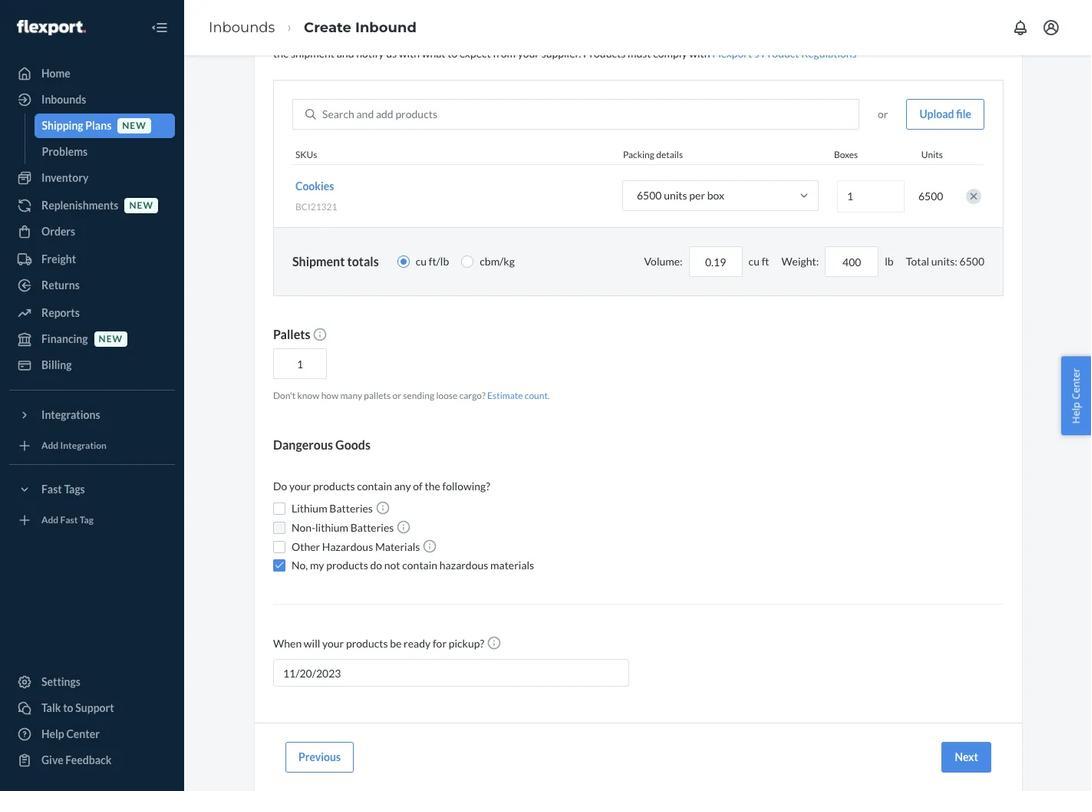 Task type: describe. For each thing, give the bounding box(es) containing it.
fast tags button
[[9, 477, 175, 502]]

upload
[[920, 107, 954, 120]]

previous
[[298, 751, 341, 764]]

goods
[[335, 438, 371, 452]]

center inside button
[[1069, 368, 1083, 399]]

2 information from the left
[[844, 31, 900, 45]]

0 vertical spatial or
[[878, 107, 888, 120]]

flexport's product regulations
[[712, 47, 857, 60]]

2 horizontal spatial 6500
[[960, 255, 984, 268]]

orders link
[[9, 219, 175, 244]]

add fast tag
[[41, 514, 94, 526]]

search
[[322, 107, 354, 120]]

do
[[370, 559, 382, 572]]

regulations
[[801, 47, 857, 60]]

box
[[707, 189, 724, 202]]

home link
[[9, 61, 175, 86]]

flexport's
[[712, 47, 759, 60]]

help center link
[[9, 722, 175, 747]]

skus
[[295, 149, 317, 160]]

will inside tell us all product information about this shipment, including individual skus, shipment volume, and weight estimates. this information will be used to track the shipment and notify us with what to expect from your supplier. products must comply with
[[902, 31, 918, 45]]

financing
[[41, 332, 88, 345]]

create inbound link
[[304, 19, 417, 36]]

0 text field
[[689, 246, 742, 277]]

not
[[384, 559, 400, 572]]

to inside button
[[63, 701, 73, 714]]

1 vertical spatial be
[[390, 637, 402, 650]]

0 horizontal spatial contain
[[357, 480, 392, 493]]

feedback
[[65, 753, 112, 767]]

create
[[304, 19, 351, 36]]

11/20/2023
[[283, 667, 341, 680]]

cbm/kg
[[480, 255, 515, 268]]

used
[[934, 31, 956, 45]]

new for shipping plans
[[122, 120, 146, 132]]

for
[[433, 637, 447, 650]]

cu ft/lb
[[416, 255, 449, 268]]

give feedback
[[41, 753, 112, 767]]

ft/lb
[[429, 255, 449, 268]]

must
[[628, 47, 651, 60]]

lithium
[[292, 502, 327, 515]]

previous button
[[285, 742, 354, 773]]

0 vertical spatial inbounds link
[[209, 19, 275, 36]]

add integration link
[[9, 434, 175, 458]]

total
[[906, 255, 929, 268]]

total units: 6500
[[906, 255, 984, 268]]

totals
[[347, 254, 379, 268]]

cu for cu ft/lb
[[416, 255, 427, 268]]

1 vertical spatial help
[[41, 727, 64, 740]]

talk to support
[[41, 701, 114, 714]]

materials
[[490, 559, 534, 572]]

shipping plans
[[42, 119, 111, 132]]

open notifications image
[[1011, 18, 1030, 37]]

6500 units per box
[[637, 189, 724, 202]]

pallets
[[273, 327, 313, 342]]

add integration
[[41, 440, 107, 452]]

weight:
[[782, 255, 819, 268]]

including
[[511, 31, 554, 45]]

how
[[321, 390, 339, 401]]

settings link
[[9, 670, 175, 694]]

bci21321
[[295, 201, 337, 213]]

upload file
[[920, 107, 971, 120]]

search image
[[305, 109, 316, 120]]

track
[[970, 31, 995, 45]]

0 vertical spatial us
[[292, 31, 302, 45]]

lithium
[[315, 521, 348, 534]]

loose
[[436, 390, 458, 401]]

inbounds inside 'link'
[[41, 93, 86, 106]]

0 vertical spatial batteries
[[329, 502, 373, 515]]

1 horizontal spatial us
[[386, 47, 397, 60]]

know
[[297, 390, 319, 401]]

shipment,
[[463, 31, 509, 45]]

1 horizontal spatial to
[[448, 47, 458, 60]]

help center inside button
[[1069, 368, 1083, 423]]

cu ft
[[749, 255, 769, 268]]

1 horizontal spatial contain
[[402, 559, 437, 572]]

estimates.
[[772, 31, 820, 45]]

1 vertical spatial shipment
[[291, 47, 335, 60]]

2 with from the left
[[689, 47, 710, 60]]

reports
[[41, 306, 80, 319]]

0 vertical spatial and
[[719, 31, 736, 45]]

fast tags
[[41, 483, 85, 496]]

non-lithium batteries
[[292, 521, 396, 534]]

1 vertical spatial your
[[289, 480, 311, 493]]

inbounds inside breadcrumbs navigation
[[209, 19, 275, 36]]

expect
[[460, 47, 491, 60]]

talk to support button
[[9, 696, 175, 721]]

count
[[525, 390, 548, 401]]

this
[[822, 31, 842, 45]]

flexport logo image
[[17, 20, 86, 35]]

pallets
[[364, 390, 391, 401]]

sending
[[403, 390, 434, 401]]

flexport's product regulations button
[[712, 46, 857, 61]]

lithium batteries
[[292, 502, 375, 515]]

file
[[956, 107, 971, 120]]

any
[[394, 480, 411, 493]]

other hazardous materials
[[292, 540, 422, 553]]

when will your products be ready for pickup?
[[273, 637, 486, 650]]

many
[[340, 390, 362, 401]]

freight link
[[9, 247, 175, 272]]

tags
[[64, 483, 85, 496]]

supplier.
[[541, 47, 581, 60]]

cookies link
[[295, 180, 334, 193]]

skus,
[[604, 31, 632, 45]]

give
[[41, 753, 63, 767]]

inbound
[[355, 19, 417, 36]]

2 vertical spatial and
[[356, 107, 374, 120]]

1 vertical spatial will
[[304, 637, 320, 650]]

give feedback button
[[9, 748, 175, 773]]



Task type: locate. For each thing, give the bounding box(es) containing it.
new right the plans
[[122, 120, 146, 132]]

6500 right the units:
[[960, 255, 984, 268]]

1 horizontal spatial the
[[425, 480, 440, 493]]

your
[[518, 47, 539, 60], [289, 480, 311, 493], [322, 637, 344, 650]]

be left ready
[[390, 637, 402, 650]]

1 horizontal spatial inbounds
[[209, 19, 275, 36]]

Number of boxes number field
[[837, 180, 905, 212]]

cu for cu ft
[[749, 255, 760, 268]]

tag
[[80, 514, 94, 526]]

6500 left units
[[637, 189, 662, 202]]

shipment
[[634, 31, 678, 45], [291, 47, 335, 60]]

0 horizontal spatial inbounds link
[[9, 87, 175, 112]]

1 horizontal spatial be
[[920, 31, 932, 45]]

1 add from the top
[[41, 440, 58, 452]]

1 vertical spatial to
[[448, 47, 458, 60]]

0 vertical spatial fast
[[41, 483, 62, 496]]

shipment totals
[[292, 254, 379, 268]]

0 horizontal spatial will
[[304, 637, 320, 650]]

be inside tell us all product information about this shipment, including individual skus, shipment volume, and weight estimates. this information will be used to track the shipment and notify us with what to expect from your supplier. products must comply with
[[920, 31, 932, 45]]

my
[[310, 559, 324, 572]]

6500 for 6500
[[918, 189, 943, 202]]

or
[[878, 107, 888, 120], [392, 390, 401, 401]]

1 horizontal spatial will
[[902, 31, 918, 45]]

2 horizontal spatial to
[[958, 31, 968, 45]]

cu
[[416, 255, 427, 268], [749, 255, 760, 268]]

information up notify
[[357, 31, 412, 45]]

0 text field down pallets
[[273, 348, 327, 379]]

don't
[[273, 390, 296, 401]]

2 cu from the left
[[749, 255, 760, 268]]

fast inside dropdown button
[[41, 483, 62, 496]]

freight
[[41, 252, 76, 265]]

0 vertical spatial help
[[1069, 402, 1083, 423]]

0 vertical spatial be
[[920, 31, 932, 45]]

batteries up the non-lithium batteries
[[329, 502, 373, 515]]

shipment up comply
[[634, 31, 678, 45]]

new
[[122, 120, 146, 132], [129, 200, 153, 211], [99, 333, 123, 345]]

contain
[[357, 480, 392, 493], [402, 559, 437, 572]]

1 vertical spatial new
[[129, 200, 153, 211]]

1 vertical spatial batteries
[[350, 521, 394, 534]]

to right talk
[[63, 701, 73, 714]]

search and add products
[[322, 107, 437, 120]]

products up lithium batteries
[[313, 480, 355, 493]]

1 horizontal spatial help
[[1069, 402, 1083, 423]]

non-
[[292, 521, 315, 534]]

0 horizontal spatial us
[[292, 31, 302, 45]]

0 horizontal spatial and
[[337, 47, 354, 60]]

products
[[395, 107, 437, 120], [313, 480, 355, 493], [326, 559, 368, 572], [346, 637, 388, 650]]

to right used on the right top of page
[[958, 31, 968, 45]]

1 vertical spatial inbounds link
[[9, 87, 175, 112]]

2 vertical spatial your
[[322, 637, 344, 650]]

0 text field left lb
[[825, 246, 879, 277]]

0 horizontal spatial shipment
[[291, 47, 335, 60]]

1 horizontal spatial your
[[322, 637, 344, 650]]

6500 down units
[[918, 189, 943, 202]]

0 vertical spatial help center
[[1069, 368, 1083, 423]]

the right 'of'
[[425, 480, 440, 493]]

inbounds link left all
[[209, 19, 275, 36]]

1 horizontal spatial and
[[356, 107, 374, 120]]

inventory
[[41, 171, 89, 184]]

1 vertical spatial center
[[66, 727, 100, 740]]

close navigation image
[[150, 18, 169, 37]]

2 horizontal spatial your
[[518, 47, 539, 60]]

packing
[[623, 149, 654, 160]]

0 vertical spatial add
[[41, 440, 58, 452]]

will
[[902, 31, 918, 45], [304, 637, 320, 650]]

billing
[[41, 358, 72, 371]]

cu left ft
[[749, 255, 760, 268]]

products right add
[[395, 107, 437, 120]]

add fast tag link
[[9, 508, 175, 533]]

no, my products do not contain hazardous materials
[[292, 559, 534, 572]]

0 vertical spatial inbounds
[[209, 19, 275, 36]]

add
[[376, 107, 393, 120]]

1 vertical spatial add
[[41, 514, 58, 526]]

1 horizontal spatial 0 text field
[[825, 246, 879, 277]]

add inside add fast tag "link"
[[41, 514, 58, 526]]

0 vertical spatial will
[[902, 31, 918, 45]]

other
[[292, 540, 320, 553]]

integrations button
[[9, 403, 175, 427]]

or left upload
[[878, 107, 888, 120]]

your inside tell us all product information about this shipment, including individual skus, shipment volume, and weight estimates. this information will be used to track the shipment and notify us with what to expect from your supplier. products must comply with
[[518, 47, 539, 60]]

help center button
[[1062, 356, 1091, 435]]

packing details
[[623, 149, 683, 160]]

1 horizontal spatial inbounds link
[[209, 19, 275, 36]]

individual
[[556, 31, 602, 45]]

1 horizontal spatial or
[[878, 107, 888, 120]]

0 horizontal spatial be
[[390, 637, 402, 650]]

contain left any
[[357, 480, 392, 493]]

us left all
[[292, 31, 302, 45]]

volume,
[[680, 31, 717, 45]]

products down hazardous
[[326, 559, 368, 572]]

hazardous
[[322, 540, 373, 553]]

1 vertical spatial contain
[[402, 559, 437, 572]]

your up 11/20/2023 on the bottom left of page
[[322, 637, 344, 650]]

inbounds up shipping
[[41, 93, 86, 106]]

0 horizontal spatial your
[[289, 480, 311, 493]]

6500 for 6500 units per box
[[637, 189, 662, 202]]

0 vertical spatial center
[[1069, 368, 1083, 399]]

problems
[[42, 145, 88, 158]]

1 horizontal spatial shipment
[[634, 31, 678, 45]]

fast left tag
[[60, 514, 78, 526]]

0 vertical spatial 0 text field
[[825, 246, 879, 277]]

0 vertical spatial shipment
[[634, 31, 678, 45]]

add for add fast tag
[[41, 514, 58, 526]]

1 vertical spatial or
[[392, 390, 401, 401]]

upload file button
[[907, 99, 984, 130]]

6500
[[637, 189, 662, 202], [918, 189, 943, 202], [960, 255, 984, 268]]

and left add
[[356, 107, 374, 120]]

the down the "tell"
[[273, 47, 289, 60]]

2 vertical spatial to
[[63, 701, 73, 714]]

be left used on the right top of page
[[920, 31, 932, 45]]

create inbound
[[304, 19, 417, 36]]

1 vertical spatial fast
[[60, 514, 78, 526]]

0 horizontal spatial 0 text field
[[273, 348, 327, 379]]

0 vertical spatial the
[[273, 47, 289, 60]]

dangerous goods
[[273, 438, 371, 452]]

0 horizontal spatial to
[[63, 701, 73, 714]]

will right when at the bottom of page
[[304, 637, 320, 650]]

us right notify
[[386, 47, 397, 60]]

estimate
[[487, 390, 523, 401]]

batteries up other hazardous materials
[[350, 521, 394, 534]]

add left integration
[[41, 440, 58, 452]]

pickup?
[[449, 637, 484, 650]]

0 vertical spatial contain
[[357, 480, 392, 493]]

the
[[273, 47, 289, 60], [425, 480, 440, 493]]

breadcrumbs navigation
[[196, 5, 429, 50]]

add for add integration
[[41, 440, 58, 452]]

0 horizontal spatial the
[[273, 47, 289, 60]]

cu left ft/lb
[[416, 255, 427, 268]]

new up orders link
[[129, 200, 153, 211]]

boxes
[[834, 149, 858, 160]]

reports link
[[9, 301, 175, 325]]

and
[[719, 31, 736, 45], [337, 47, 354, 60], [356, 107, 374, 120]]

volume:
[[644, 255, 683, 268]]

with down volume,
[[689, 47, 710, 60]]

1 with from the left
[[399, 47, 420, 60]]

0 text field
[[825, 246, 879, 277], [273, 348, 327, 379]]

1 vertical spatial us
[[386, 47, 397, 60]]

your down including
[[518, 47, 539, 60]]

plans
[[85, 119, 111, 132]]

add down fast tags
[[41, 514, 58, 526]]

1 vertical spatial help center
[[41, 727, 100, 740]]

inbounds left all
[[209, 19, 275, 36]]

new for replenishments
[[129, 200, 153, 211]]

1 horizontal spatial 6500
[[918, 189, 943, 202]]

1 vertical spatial inbounds
[[41, 93, 86, 106]]

tell us all product information about this shipment, including individual skus, shipment volume, and weight estimates. this information will be used to track the shipment and notify us with what to expect from your supplier. products must comply with
[[273, 31, 995, 60]]

ft
[[762, 255, 769, 268]]

shipment
[[292, 254, 345, 268]]

1 horizontal spatial center
[[1069, 368, 1083, 399]]

products left ready
[[346, 637, 388, 650]]

inbounds
[[209, 19, 275, 36], [41, 93, 86, 106]]

add inside 'add integration' link
[[41, 440, 58, 452]]

will left used on the right top of page
[[902, 31, 918, 45]]

open account menu image
[[1042, 18, 1060, 37]]

2 vertical spatial new
[[99, 333, 123, 345]]

estimate count button
[[487, 389, 548, 402]]

0 horizontal spatial help center
[[41, 727, 100, 740]]

notify
[[356, 47, 384, 60]]

ready
[[404, 637, 431, 650]]

details
[[656, 149, 683, 160]]

0 horizontal spatial cu
[[416, 255, 427, 268]]

1 horizontal spatial help center
[[1069, 368, 1083, 423]]

shipment down all
[[291, 47, 335, 60]]

0 horizontal spatial center
[[66, 727, 100, 740]]

1 horizontal spatial with
[[689, 47, 710, 60]]

or right pallets on the left
[[392, 390, 401, 401]]

center
[[1069, 368, 1083, 399], [66, 727, 100, 740]]

products
[[583, 47, 626, 60]]

0 vertical spatial your
[[518, 47, 539, 60]]

and up flexport's
[[719, 31, 736, 45]]

2 horizontal spatial and
[[719, 31, 736, 45]]

inbounds link down home link
[[9, 87, 175, 112]]

your right the do
[[289, 480, 311, 493]]

None checkbox
[[273, 502, 285, 515], [273, 559, 285, 572], [273, 502, 285, 515], [273, 559, 285, 572]]

0 horizontal spatial 6500
[[637, 189, 662, 202]]

comply
[[653, 47, 687, 60]]

1 horizontal spatial information
[[844, 31, 900, 45]]

integrations
[[41, 408, 100, 421]]

1 vertical spatial 0 text field
[[273, 348, 327, 379]]

0 vertical spatial new
[[122, 120, 146, 132]]

0 horizontal spatial inbounds
[[41, 93, 86, 106]]

fast inside "link"
[[60, 514, 78, 526]]

per
[[689, 189, 705, 202]]

1 horizontal spatial cu
[[749, 255, 760, 268]]

to
[[958, 31, 968, 45], [448, 47, 458, 60], [63, 701, 73, 714]]

integration
[[60, 440, 107, 452]]

do
[[273, 480, 287, 493]]

0 horizontal spatial with
[[399, 47, 420, 60]]

settings
[[41, 675, 81, 688]]

information right this
[[844, 31, 900, 45]]

None checkbox
[[273, 521, 285, 534], [273, 541, 285, 553], [273, 521, 285, 534], [273, 541, 285, 553]]

None radio
[[397, 256, 409, 268], [461, 256, 474, 268], [397, 256, 409, 268], [461, 256, 474, 268]]

0 horizontal spatial information
[[357, 31, 412, 45]]

row containing cookies
[[292, 164, 984, 227]]

0 horizontal spatial or
[[392, 390, 401, 401]]

dangerous
[[273, 438, 333, 452]]

product
[[317, 31, 355, 45]]

1 vertical spatial and
[[337, 47, 354, 60]]

1 vertical spatial the
[[425, 480, 440, 493]]

home
[[41, 67, 70, 80]]

0 horizontal spatial help
[[41, 727, 64, 740]]

this
[[444, 31, 461, 45]]

help inside button
[[1069, 402, 1083, 423]]

to down this
[[448, 47, 458, 60]]

fast left tags
[[41, 483, 62, 496]]

row
[[292, 164, 984, 227]]

1 information from the left
[[357, 31, 412, 45]]

contain right not
[[402, 559, 437, 572]]

and down product
[[337, 47, 354, 60]]

new down reports link
[[99, 333, 123, 345]]

us
[[292, 31, 302, 45], [386, 47, 397, 60]]

with down about
[[399, 47, 420, 60]]

2 add from the top
[[41, 514, 58, 526]]

new for financing
[[99, 333, 123, 345]]

1 cu from the left
[[416, 255, 427, 268]]

0 vertical spatial to
[[958, 31, 968, 45]]

the inside tell us all product information about this shipment, including individual skus, shipment volume, and weight estimates. this information will be used to track the shipment and notify us with what to expect from your supplier. products must comply with
[[273, 47, 289, 60]]

weight
[[738, 31, 770, 45]]



Task type: vqa. For each thing, say whether or not it's contained in the screenshot.
2nd With from the left
yes



